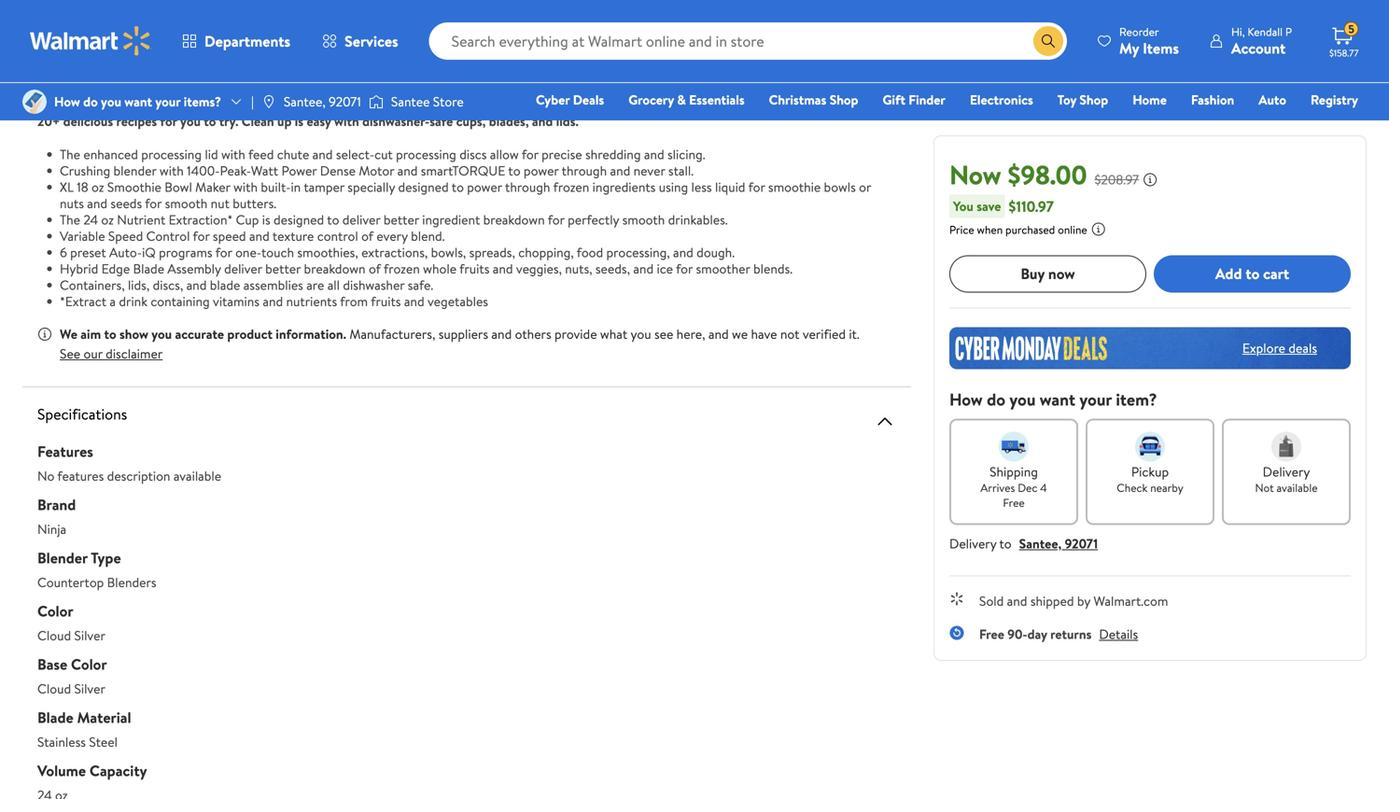Task type: describe. For each thing, give the bounding box(es) containing it.
0 vertical spatial color
[[37, 601, 73, 622]]

drink
[[119, 292, 148, 311]]

butters. inside the enhanced processing lid with feed chute and select-cut processing discs allow for precise shredding and slicing. crushing blender with 1400-peak-watt power dense motor and smarttorque to power through and never stall. xl 18 oz smoothie bowl maker with built-in tamper specially designed to power through frozen ingredients using less liquid for smoothie bowls or nuts and seeds for smooth nut butters. the 24 oz nutrient extraction* cup is designed to deliver better ingredient breakdown for perfectly smooth drinkables. variable speed control for speed and texture control of every blend. 6 preset auto-iq programs for one-touch smoothies, extractions, bowls, spreads, chopping, food processing, and dough. hybrid edge blade assembly deliver better breakdown of frozen whole fruits and veggies, nuts, seeds, and ice for smoother blends. containers, lids, discs, and blade assemblies are all dishwasher safe. *extract a drink containing vitamins and nutrients from fruits and vegetables
[[233, 194, 277, 213]]

with left 1400-
[[160, 162, 184, 180]]

intent image for pickup image
[[1136, 432, 1166, 462]]

lid,
[[715, 53, 733, 71]]

what
[[601, 325, 628, 343]]

1 vertical spatial of
[[369, 260, 381, 278]]

purchased
[[1006, 222, 1056, 238]]

and left others
[[492, 325, 512, 343]]

delivery to santee, 92071
[[950, 535, 1099, 553]]

smoothie inside the ninja foodi power blender ultimate system with xl smoothie bowl maker and nutrient extractor*, ss400 is ninja's most versatile and powerful kitchen system. quickly and easily slice, shred, and grate - no extra processing bowl required. the enhanced processing lid, feed chute, and separate slicing, shredding, and grating discs make precise food prep a breeze. the xl smoothie bowl maker with built-in tamper pushes ingredients towards the blades to create perfectly thick smoothie bowls and nut butters. blend directly in the 24 oz. to-go cup for better ingredient breakdown. it comes with 20+ delicious recipes for you to try. clean up is easy with dishwasher-safe cups, blades, and lids.
[[219, 92, 271, 111]]

nuts
[[60, 194, 84, 213]]

0 horizontal spatial fruits
[[371, 292, 401, 311]]

p
[[1286, 24, 1293, 40]]

bowls,
[[431, 243, 466, 262]]

shipping
[[990, 463, 1039, 481]]

0 vertical spatial bowl
[[415, 34, 443, 52]]

to up delicious
[[77, 92, 89, 111]]

you up the intent image for shipping
[[1010, 388, 1036, 411]]

delivery for to
[[950, 535, 997, 553]]

0 vertical spatial breakdown
[[484, 211, 545, 229]]

assembly
[[168, 260, 221, 278]]

and up grating
[[176, 53, 197, 71]]

system
[[267, 34, 309, 52]]

type
[[91, 548, 121, 568]]

0 vertical spatial maker
[[446, 34, 482, 52]]

with up 'grate'
[[312, 34, 337, 52]]

specifications
[[37, 404, 127, 425]]

1 horizontal spatial is
[[295, 112, 304, 130]]

electronics link
[[962, 90, 1042, 110]]

and right speed
[[249, 227, 270, 245]]

pickup check nearby
[[1117, 463, 1184, 496]]

you right show
[[152, 325, 172, 343]]

0 vertical spatial frozen
[[554, 178, 590, 196]]

to inside we aim to show you accurate product information. manufacturers, suppliers and others provide what you see here, and we have not verified it. see our disclaimer
[[104, 325, 116, 343]]

and right nuts
[[87, 194, 107, 213]]

want for item?
[[1040, 388, 1076, 411]]

nut inside the enhanced processing lid with feed chute and select-cut processing discs allow for precise shredding and slicing. crushing blender with 1400-peak-watt power dense motor and smarttorque to power through and never stall. xl 18 oz smoothie bowl maker with built-in tamper specially designed to power through frozen ingredients using less liquid for smoothie bowls or nuts and seeds for smooth nut butters. the 24 oz nutrient extraction* cup is designed to deliver better ingredient breakdown for perfectly smooth drinkables. variable speed control for speed and texture control of every blend. 6 preset auto-iq programs for one-touch smoothies, extractions, bowls, spreads, chopping, food processing, and dough. hybrid edge blade assembly deliver better breakdown of frozen whole fruits and veggies, nuts, seeds, and ice for smoother blends. containers, lids, discs, and blade assemblies are all dishwasher safe. *extract a drink containing vitamins and nutrients from fruits and vegetables
[[211, 194, 230, 213]]

gift finder
[[883, 91, 946, 109]]

1 vertical spatial designed
[[274, 211, 324, 229]]

1 horizontal spatial better
[[384, 211, 419, 229]]

deals
[[1289, 339, 1318, 357]]

0 vertical spatial oz
[[92, 178, 104, 196]]

your for item?
[[1080, 388, 1113, 411]]

show
[[120, 325, 148, 343]]

cyber deals link
[[528, 90, 613, 110]]

to up smoothies,
[[327, 211, 339, 229]]

to left try.
[[204, 112, 216, 130]]

features
[[37, 441, 93, 462]]

stainless
[[37, 733, 86, 752]]

gift
[[883, 91, 906, 109]]

and left blade in the top of the page
[[186, 276, 207, 294]]

your for items?
[[155, 92, 181, 111]]

directly
[[440, 92, 483, 111]]

ingredients inside the enhanced processing lid with feed chute and select-cut processing discs allow for precise shredding and slicing. crushing blender with 1400-peak-watt power dense motor and smarttorque to power through and never stall. xl 18 oz smoothie bowl maker with built-in tamper specially designed to power through frozen ingredients using less liquid for smoothie bowls or nuts and seeds for smooth nut butters. the 24 oz nutrient extraction* cup is designed to deliver better ingredient breakdown for perfectly smooth drinkables. variable speed control for speed and texture control of every blend. 6 preset auto-iq programs for one-touch smoothies, extractions, bowls, spreads, chopping, food processing, and dough. hybrid edge blade assembly deliver better breakdown of frozen whole fruits and veggies, nuts, seeds, and ice for smoother blends. containers, lids, discs, and blade assemblies are all dishwasher safe. *extract a drink containing vitamins and nutrients from fruits and vegetables
[[593, 178, 656, 196]]

0 vertical spatial of
[[362, 227, 374, 245]]

clean
[[242, 112, 274, 130]]

a inside the enhanced processing lid with feed chute and select-cut processing discs allow for precise shredding and slicing. crushing blender with 1400-peak-watt power dense motor and smarttorque to power through and never stall. xl 18 oz smoothie bowl maker with built-in tamper specially designed to power through frozen ingredients using less liquid for smoothie bowls or nuts and seeds for smooth nut butters. the 24 oz nutrient extraction* cup is designed to deliver better ingredient breakdown for perfectly smooth drinkables. variable speed control for speed and texture control of every blend. 6 preset auto-iq programs for one-touch smoothies, extractions, bowls, spreads, chopping, food processing, and dough. hybrid edge blade assembly deliver better breakdown of frozen whole fruits and veggies, nuts, seeds, and ice for smoother blends. containers, lids, discs, and blade assemblies are all dishwasher safe. *extract a drink containing vitamins and nutrients from fruits and vegetables
[[110, 292, 116, 311]]

18
[[77, 178, 88, 196]]

for left one-
[[216, 243, 232, 262]]

shop for toy shop
[[1080, 91, 1109, 109]]

comes
[[820, 92, 856, 111]]

and left stall.
[[644, 145, 665, 163]]

buy
[[1021, 263, 1045, 284]]

price
[[950, 222, 975, 238]]

dough.
[[697, 243, 735, 262]]

processing down safe
[[396, 145, 457, 163]]

control
[[146, 227, 190, 245]]

we aim to show you accurate product information. manufacturers, suppliers and others provide what you see here, and we have not verified it. see our disclaimer
[[60, 325, 860, 363]]

for right allow
[[522, 145, 539, 163]]

and right 'versatile'
[[804, 34, 825, 52]]

 image for how do you want your items?
[[22, 90, 47, 114]]

grocery
[[629, 91, 674, 109]]

walmart.com
[[1094, 592, 1169, 610]]

aim
[[81, 325, 101, 343]]

items?
[[184, 92, 221, 111]]

now
[[950, 156, 1002, 193]]

explore deals link
[[1236, 332, 1326, 365]]

processing up store
[[420, 53, 481, 71]]

1 vertical spatial breakdown
[[304, 260, 366, 278]]

1 horizontal spatial the
[[877, 73, 896, 91]]

services
[[345, 31, 399, 51]]

buy now button
[[950, 255, 1147, 293]]

containers,
[[60, 276, 125, 294]]

extra
[[387, 53, 417, 71]]

with down the towards
[[860, 92, 884, 111]]

1 horizontal spatial smooth
[[623, 211, 665, 229]]

to left santee, 92071 button
[[1000, 535, 1012, 553]]

volume
[[37, 761, 86, 781]]

add
[[1216, 263, 1243, 284]]

and up bowl
[[485, 34, 506, 52]]

walmart image
[[30, 26, 151, 56]]

24 inside the enhanced processing lid with feed chute and select-cut processing discs allow for precise shredding and slicing. crushing blender with 1400-peak-watt power dense motor and smarttorque to power through and never stall. xl 18 oz smoothie bowl maker with built-in tamper specially designed to power through frozen ingredients using less liquid for smoothie bowls or nuts and seeds for smooth nut butters. the 24 oz nutrient extraction* cup is designed to deliver better ingredient breakdown for perfectly smooth drinkables. variable speed control for speed and texture control of every blend. 6 preset auto-iq programs for one-touch smoothies, extractions, bowls, spreads, chopping, food processing, and dough. hybrid edge blade assembly deliver better breakdown of frozen whole fruits and veggies, nuts, seeds, and ice for smoother blends. containers, lids, discs, and blade assemblies are all dishwasher safe. *extract a drink containing vitamins and nutrients from fruits and vegetables
[[83, 211, 98, 229]]

for right seeds
[[145, 194, 162, 213]]

0 vertical spatial santee,
[[284, 92, 326, 111]]

brand
[[37, 495, 76, 515]]

dense
[[320, 162, 356, 180]]

are
[[307, 276, 324, 294]]

verified
[[803, 325, 846, 343]]

precise inside the enhanced processing lid with feed chute and select-cut processing discs allow for precise shredding and slicing. crushing blender with 1400-peak-watt power dense motor and smarttorque to power through and never stall. xl 18 oz smoothie bowl maker with built-in tamper specially designed to power through frozen ingredients using less liquid for smoothie bowls or nuts and seeds for smooth nut butters. the 24 oz nutrient extraction* cup is designed to deliver better ingredient breakdown for perfectly smooth drinkables. variable speed control for speed and texture control of every blend. 6 preset auto-iq programs for one-touch smoothies, extractions, bowls, spreads, chopping, food processing, and dough. hybrid edge blade assembly deliver better breakdown of frozen whole fruits and veggies, nuts, seeds, and ice for smoother blends. containers, lids, discs, and blade assemblies are all dishwasher safe. *extract a drink containing vitamins and nutrients from fruits and vegetables
[[542, 145, 583, 163]]

manufacturers,
[[350, 325, 436, 343]]

hybrid
[[60, 260, 98, 278]]

and right 'chute'
[[313, 145, 333, 163]]

in inside the enhanced processing lid with feed chute and select-cut processing discs allow for precise shredding and slicing. crushing blender with 1400-peak-watt power dense motor and smarttorque to power through and never stall. xl 18 oz smoothie bowl maker with built-in tamper specially designed to power through frozen ingredients using less liquid for smoothie bowls or nuts and seeds for smooth nut butters. the 24 oz nutrient extraction* cup is designed to deliver better ingredient breakdown for perfectly smooth drinkables. variable speed control for speed and texture control of every blend. 6 preset auto-iq programs for one-touch smoothies, extractions, bowls, spreads, chopping, food processing, and dough. hybrid edge blade assembly deliver better breakdown of frozen whole fruits and veggies, nuts, seeds, and ice for smoother blends. containers, lids, discs, and blade assemblies are all dishwasher safe. *extract a drink containing vitamins and nutrients from fruits and vegetables
[[291, 178, 301, 196]]

1 horizontal spatial in
[[487, 92, 497, 111]]

and left veggies,
[[493, 260, 513, 278]]

and up easy
[[310, 92, 331, 111]]

1 vertical spatial color
[[71, 654, 107, 675]]

learn more about strikethrough prices image
[[1144, 172, 1158, 187]]

dishwasher-
[[363, 112, 430, 130]]

1 vertical spatial free
[[980, 625, 1005, 643]]

with right easy
[[334, 112, 359, 130]]

chute
[[277, 145, 309, 163]]

auto
[[1259, 91, 1287, 109]]

for up chopping,
[[548, 211, 565, 229]]

0 horizontal spatial 92071
[[329, 92, 361, 111]]

and left ice
[[634, 260, 654, 278]]

seeds,
[[596, 260, 631, 278]]

and left we
[[709, 325, 729, 343]]

the up 6
[[60, 211, 80, 229]]

0 vertical spatial deliver
[[343, 211, 381, 229]]

home link
[[1125, 90, 1176, 110]]

shipped
[[1031, 592, 1075, 610]]

1 horizontal spatial through
[[562, 162, 607, 180]]

and down the oz.
[[532, 112, 553, 130]]

tamper inside the ninja foodi power blender ultimate system with xl smoothie bowl maker and nutrient extractor*, ss400 is ninja's most versatile and powerful kitchen system. quickly and easily slice, shred, and grate - no extra processing bowl required. the enhanced processing lid, feed chute, and separate slicing, shredding, and grating discs make precise food prep a breeze. the xl smoothie bowl maker with built-in tamper pushes ingredients towards the blades to create perfectly thick smoothie bowls and nut butters. blend directly in the 24 oz. to-go cup for better ingredient breakdown. it comes with 20+ delicious recipes for you to try. clean up is easy with dishwasher-safe cups, blades, and lids.
[[675, 73, 716, 91]]

processing left lid
[[141, 145, 202, 163]]

2 silver from the top
[[74, 680, 105, 698]]

nutrient inside the ninja foodi power blender ultimate system with xl smoothie bowl maker and nutrient extractor*, ss400 is ninja's most versatile and powerful kitchen system. quickly and easily slice, shred, and grate - no extra processing bowl required. the enhanced processing lid, feed chute, and separate slicing, shredding, and grating discs make precise food prep a breeze. the xl smoothie bowl maker with built-in tamper pushes ingredients towards the blades to create perfectly thick smoothie bowls and nut butters. blend directly in the 24 oz. to-go cup for better ingredient breakdown. it comes with 20+ delicious recipes for you to try. clean up is easy with dishwasher-safe cups, blades, and lids.
[[509, 34, 558, 52]]

items
[[1143, 38, 1180, 58]]

want for items?
[[124, 92, 152, 111]]

blender inside the features no features description available brand ninja blender type countertop blenders color cloud silver base color cloud silver blade material stainless steel
[[37, 548, 88, 568]]

make
[[244, 73, 274, 91]]

1 horizontal spatial smoothie
[[358, 34, 412, 52]]

free inside shipping arrives dec 4 free
[[1004, 495, 1025, 511]]

blender
[[114, 162, 157, 180]]

easy
[[307, 112, 331, 130]]

the up 18
[[60, 145, 80, 163]]

with up cup on the top
[[602, 73, 627, 91]]

power inside the enhanced processing lid with feed chute and select-cut processing discs allow for precise shredding and slicing. crushing blender with 1400-peak-watt power dense motor and smarttorque to power through and never stall. xl 18 oz smoothie bowl maker with built-in tamper specially designed to power through frozen ingredients using less liquid for smoothie bowls or nuts and seeds for smooth nut butters. the 24 oz nutrient extraction* cup is designed to deliver better ingredient breakdown for perfectly smooth drinkables. variable speed control for speed and texture control of every blend. 6 preset auto-iq programs for one-touch smoothies, extractions, bowls, spreads, chopping, food processing, and dough. hybrid edge blade assembly deliver better breakdown of frozen whole fruits and veggies, nuts, seeds, and ice for smoother blends. containers, lids, discs, and blade assemblies are all dishwasher safe. *extract a drink containing vitamins and nutrients from fruits and vegetables
[[282, 162, 317, 180]]

$110.97
[[1009, 196, 1055, 216]]

extractor*,
[[561, 34, 623, 52]]

lids,
[[128, 276, 150, 294]]

how for how do you want your items?
[[54, 92, 80, 111]]

and right cut
[[398, 162, 418, 180]]

ingredient inside the enhanced processing lid with feed chute and select-cut processing discs allow for precise shredding and slicing. crushing blender with 1400-peak-watt power dense motor and smarttorque to power through and never stall. xl 18 oz smoothie bowl maker with built-in tamper specially designed to power through frozen ingredients using less liquid for smoothie bowls or nuts and seeds for smooth nut butters. the 24 oz nutrient extraction* cup is designed to deliver better ingredient breakdown for perfectly smooth drinkables. variable speed control for speed and texture control of every blend. 6 preset auto-iq programs for one-touch smoothies, extractions, bowls, spreads, chopping, food processing, and dough. hybrid edge blade assembly deliver better breakdown of frozen whole fruits and veggies, nuts, seeds, and ice for smoother blends. containers, lids, discs, and blade assemblies are all dishwasher safe. *extract a drink containing vitamins and nutrients from fruits and vegetables
[[422, 211, 480, 229]]

power inside the ninja foodi power blender ultimate system with xl smoothie bowl maker and nutrient extractor*, ss400 is ninja's most versatile and powerful kitchen system. quickly and easily slice, shred, and grate - no extra processing bowl required. the enhanced processing lid, feed chute, and separate slicing, shredding, and grating discs make precise food prep a breeze. the xl smoothie bowl maker with built-in tamper pushes ingredients towards the blades to create perfectly thick smoothie bowls and nut butters. blend directly in the 24 oz. to-go cup for better ingredient breakdown. it comes with 20+ delicious recipes for you to try. clean up is easy with dishwasher-safe cups, blades, and lids.
[[129, 34, 164, 52]]

and right sold
[[1008, 592, 1028, 610]]

built- inside the ninja foodi power blender ultimate system with xl smoothie bowl maker and nutrient extractor*, ss400 is ninja's most versatile and powerful kitchen system. quickly and easily slice, shred, and grate - no extra processing bowl required. the enhanced processing lid, feed chute, and separate slicing, shredding, and grating discs make precise food prep a breeze. the xl smoothie bowl maker with built-in tamper pushes ingredients towards the blades to create perfectly thick smoothie bowls and nut butters. blend directly in the 24 oz. to-go cup for better ingredient breakdown. it comes with 20+ delicious recipes for you to try. clean up is easy with dishwasher-safe cups, blades, and lids.
[[630, 73, 661, 91]]

lid
[[205, 145, 218, 163]]

for right liquid
[[749, 178, 766, 196]]

you left "see"
[[631, 325, 652, 343]]

processing down "ninja's"
[[651, 53, 712, 71]]

blender inside the ninja foodi power blender ultimate system with xl smoothie bowl maker and nutrient extractor*, ss400 is ninja's most versatile and powerful kitchen system. quickly and easily slice, shred, and grate - no extra processing bowl required. the enhanced processing lid, feed chute, and separate slicing, shredding, and grating discs make precise food prep a breeze. the xl smoothie bowl maker with built-in tamper pushes ingredients towards the blades to create perfectly thick smoothie bowls and nut butters. blend directly in the 24 oz. to-go cup for better ingredient breakdown. it comes with 20+ delicious recipes for you to try. clean up is easy with dishwasher-safe cups, blades, and lids.
[[167, 34, 211, 52]]

and up the "manufacturers,"
[[404, 292, 425, 311]]

1 vertical spatial santee,
[[1020, 535, 1062, 553]]

1 vertical spatial maker
[[563, 73, 599, 91]]

to down blades,
[[509, 162, 521, 180]]

walmart+
[[1303, 117, 1359, 135]]

1 silver from the top
[[74, 627, 105, 645]]

discs inside the ninja foodi power blender ultimate system with xl smoothie bowl maker and nutrient extractor*, ss400 is ninja's most versatile and powerful kitchen system. quickly and easily slice, shred, and grate - no extra processing bowl required. the enhanced processing lid, feed chute, and separate slicing, shredding, and grating discs make precise food prep a breeze. the xl smoothie bowl maker with built-in tamper pushes ingredients towards the blades to create perfectly thick smoothie bowls and nut butters. blend directly in the 24 oz. to-go cup for better ingredient breakdown. it comes with 20+ delicious recipes for you to try. clean up is easy with dishwasher-safe cups, blades, and lids.
[[213, 73, 241, 91]]

discs inside the enhanced processing lid with feed chute and select-cut processing discs allow for precise shredding and slicing. crushing blender with 1400-peak-watt power dense motor and smarttorque to power through and never stall. xl 18 oz smoothie bowl maker with built-in tamper specially designed to power through frozen ingredients using less liquid for smoothie bowls or nuts and seeds for smooth nut butters. the 24 oz nutrient extraction* cup is designed to deliver better ingredient breakdown for perfectly smooth drinkables. variable speed control for speed and texture control of every blend. 6 preset auto-iq programs for one-touch smoothies, extractions, bowls, spreads, chopping, food processing, and dough. hybrid edge blade assembly deliver better breakdown of frozen whole fruits and veggies, nuts, seeds, and ice for smoother blends. containers, lids, discs, and blade assemblies are all dishwasher safe. *extract a drink containing vitamins and nutrients from fruits and vegetables
[[460, 145, 487, 163]]

returns
[[1051, 625, 1092, 643]]

0 horizontal spatial smooth
[[165, 194, 208, 213]]

5
[[1349, 21, 1355, 37]]

90-
[[1008, 625, 1028, 643]]

0 vertical spatial xl
[[340, 34, 355, 52]]

food inside the ninja foodi power blender ultimate system with xl smoothie bowl maker and nutrient extractor*, ss400 is ninja's most versatile and powerful kitchen system. quickly and easily slice, shred, and grate - no extra processing bowl required. the enhanced processing lid, feed chute, and separate slicing, shredding, and grating discs make precise food prep a breeze. the xl smoothie bowl maker with built-in tamper pushes ingredients towards the blades to create perfectly thick smoothie bowls and nut butters. blend directly in the 24 oz. to-go cup for better ingredient breakdown. it comes with 20+ delicious recipes for you to try. clean up is easy with dishwasher-safe cups, blades, and lids.
[[321, 73, 348, 91]]

1 horizontal spatial designed
[[398, 178, 449, 196]]

Walmart Site-Wide search field
[[429, 22, 1068, 60]]

1 horizontal spatial 92071
[[1065, 535, 1099, 553]]

containing
[[151, 292, 210, 311]]

breeze.
[[390, 73, 431, 91]]

cyber monday deals image
[[950, 327, 1352, 369]]

1 vertical spatial deliver
[[224, 260, 262, 278]]

try.
[[219, 112, 239, 130]]

one
[[1216, 117, 1244, 135]]

account
[[1232, 38, 1286, 58]]

blade
[[210, 276, 240, 294]]

ice
[[657, 260, 673, 278]]

0 horizontal spatial through
[[505, 178, 551, 196]]

and right vitamins
[[263, 292, 283, 311]]

gift finder link
[[875, 90, 955, 110]]

now
[[1049, 263, 1076, 284]]

|
[[251, 92, 254, 111]]

safe
[[430, 112, 453, 130]]

feed inside the enhanced processing lid with feed chute and select-cut processing discs allow for precise shredding and slicing. crushing blender with 1400-peak-watt power dense motor and smarttorque to power through and never stall. xl 18 oz smoothie bowl maker with built-in tamper specially designed to power through frozen ingredients using less liquid for smoothie bowls or nuts and seeds for smooth nut butters. the 24 oz nutrient extraction* cup is designed to deliver better ingredient breakdown for perfectly smooth drinkables. variable speed control for speed and texture control of every blend. 6 preset auto-iq programs for one-touch smoothies, extractions, bowls, spreads, chopping, food processing, and dough. hybrid edge blade assembly deliver better breakdown of frozen whole fruits and veggies, nuts, seeds, and ice for smoother blends. containers, lids, discs, and blade assemblies are all dishwasher safe. *extract a drink containing vitamins and nutrients from fruits and vegetables
[[248, 145, 274, 163]]

sold and shipped by walmart.com
[[980, 592, 1169, 610]]

1 vertical spatial oz
[[101, 211, 114, 229]]

-
[[362, 53, 367, 71]]

the up store
[[433, 73, 454, 91]]

24 inside the ninja foodi power blender ultimate system with xl smoothie bowl maker and nutrient extractor*, ss400 is ninja's most versatile and powerful kitchen system. quickly and easily slice, shred, and grate - no extra processing bowl required. the enhanced processing lid, feed chute, and separate slicing, shredding, and grating discs make precise food prep a breeze. the xl smoothie bowl maker with built-in tamper pushes ingredients towards the blades to create perfectly thick smoothie bowls and nut butters. blend directly in the 24 oz. to-go cup for better ingredient breakdown. it comes with 20+ delicious recipes for you to try. clean up is easy with dishwasher-safe cups, blades, and lids.
[[522, 92, 538, 111]]

countertop
[[37, 574, 104, 592]]

you down shredding,
[[101, 92, 121, 111]]

tamper inside the enhanced processing lid with feed chute and select-cut processing discs allow for precise shredding and slicing. crushing blender with 1400-peak-watt power dense motor and smarttorque to power through and never stall. xl 18 oz smoothie bowl maker with built-in tamper specially designed to power through frozen ingredients using less liquid for smoothie bowls or nuts and seeds for smooth nut butters. the 24 oz nutrient extraction* cup is designed to deliver better ingredient breakdown for perfectly smooth drinkables. variable speed control for speed and texture control of every blend. 6 preset auto-iq programs for one-touch smoothies, extractions, bowls, spreads, chopping, food processing, and dough. hybrid edge blade assembly deliver better breakdown of frozen whole fruits and veggies, nuts, seeds, and ice for smoother blends. containers, lids, discs, and blade assemblies are all dishwasher safe. *extract a drink containing vitamins and nutrients from fruits and vegetables
[[304, 178, 345, 196]]

nuts,
[[565, 260, 593, 278]]

for right recipes
[[160, 112, 177, 130]]

0 horizontal spatial better
[[265, 260, 301, 278]]



Task type: vqa. For each thing, say whether or not it's contained in the screenshot.
right fruits
yes



Task type: locate. For each thing, give the bounding box(es) containing it.
and left never at the left top
[[610, 162, 631, 180]]

departments
[[205, 31, 291, 51]]

the down 'extractor*,'
[[569, 53, 589, 71]]

2 cloud from the top
[[37, 680, 71, 698]]

shop right the it
[[830, 91, 859, 109]]

blends.
[[754, 260, 793, 278]]

precise inside the ninja foodi power blender ultimate system with xl smoothie bowl maker and nutrient extractor*, ss400 is ninja's most versatile and powerful kitchen system. quickly and easily slice, shred, and grate - no extra processing bowl required. the enhanced processing lid, feed chute, and separate slicing, shredding, and grating discs make precise food prep a breeze. the xl smoothie bowl maker with built-in tamper pushes ingredients towards the blades to create perfectly thick smoothie bowls and nut butters. blend directly in the 24 oz. to-go cup for better ingredient breakdown. it comes with 20+ delicious recipes for you to try. clean up is easy with dishwasher-safe cups, blades, and lids.
[[277, 73, 318, 91]]

1 vertical spatial better
[[384, 211, 419, 229]]

deliver up vitamins
[[224, 260, 262, 278]]

1 vertical spatial perfectly
[[568, 211, 620, 229]]

deliver
[[343, 211, 381, 229], [224, 260, 262, 278]]

delivery for not
[[1264, 463, 1311, 481]]

silver down countertop
[[74, 627, 105, 645]]

0 vertical spatial precise
[[277, 73, 318, 91]]

2 shop from the left
[[1080, 91, 1109, 109]]

tamper down 'chute'
[[304, 178, 345, 196]]

and right ice
[[674, 243, 694, 262]]

vitamins
[[213, 292, 260, 311]]

0 horizontal spatial 24
[[83, 211, 98, 229]]

legal information image
[[1092, 222, 1107, 237]]

slicing.
[[668, 145, 706, 163]]

0 vertical spatial blade
[[133, 260, 164, 278]]

0 horizontal spatial perfectly
[[132, 92, 184, 111]]

2 horizontal spatial in
[[661, 73, 672, 91]]

specifications image
[[874, 411, 897, 433]]

and down quickly at the left top of the page
[[144, 73, 165, 91]]

santee, down 4
[[1020, 535, 1062, 553]]

blades
[[37, 92, 74, 111]]

ingredient inside the ninja foodi power blender ultimate system with xl smoothie bowl maker and nutrient extractor*, ss400 is ninja's most versatile and powerful kitchen system. quickly and easily slice, shred, and grate - no extra processing bowl required. the enhanced processing lid, feed chute, and separate slicing, shredding, and grating discs make precise food prep a breeze. the xl smoothie bowl maker with built-in tamper pushes ingredients towards the blades to create perfectly thick smoothie bowls and nut butters. blend directly in the 24 oz. to-go cup for better ingredient breakdown. it comes with 20+ delicious recipes for you to try. clean up is easy with dishwasher-safe cups, blades, and lids.
[[677, 92, 736, 111]]

1 vertical spatial a
[[110, 292, 116, 311]]

smoothie inside the enhanced processing lid with feed chute and select-cut processing discs allow for precise shredding and slicing. crushing blender with 1400-peak-watt power dense motor and smarttorque to power through and never stall. xl 18 oz smoothie bowl maker with built-in tamper specially designed to power through frozen ingredients using less liquid for smoothie bowls or nuts and seeds for smooth nut butters. the 24 oz nutrient extraction* cup is designed to deliver better ingredient breakdown for perfectly smooth drinkables. variable speed control for speed and texture control of every blend. 6 preset auto-iq programs for one-touch smoothies, extractions, bowls, spreads, chopping, food processing, and dough. hybrid edge blade assembly deliver better breakdown of frozen whole fruits and veggies, nuts, seeds, and ice for smoother blends. containers, lids, discs, and blade assemblies are all dishwasher safe. *extract a drink containing vitamins and nutrients from fruits and vegetables
[[107, 178, 162, 196]]

1 horizontal spatial 24
[[522, 92, 538, 111]]

grate
[[328, 53, 359, 71]]

0 vertical spatial silver
[[74, 627, 105, 645]]

enhanced inside the enhanced processing lid with feed chute and select-cut processing discs allow for precise shredding and slicing. crushing blender with 1400-peak-watt power dense motor and smarttorque to power through and never stall. xl 18 oz smoothie bowl maker with built-in tamper specially designed to power through frozen ingredients using less liquid for smoothie bowls or nuts and seeds for smooth nut butters. the 24 oz nutrient extraction* cup is designed to deliver better ingredient breakdown for perfectly smooth drinkables. variable speed control for speed and texture control of every blend. 6 preset auto-iq programs for one-touch smoothies, extractions, bowls, spreads, chopping, food processing, and dough. hybrid edge blade assembly deliver better breakdown of frozen whole fruits and veggies, nuts, seeds, and ice for smoother blends. containers, lids, discs, and blade assemblies are all dishwasher safe. *extract a drink containing vitamins and nutrients from fruits and vegetables
[[83, 145, 138, 163]]

0 vertical spatial free
[[1004, 495, 1025, 511]]

how do you want your items?
[[54, 92, 221, 111]]

how right "specifications" image
[[950, 388, 983, 411]]

do up the intent image for shipping
[[987, 388, 1006, 411]]

christmas
[[769, 91, 827, 109]]

discs left allow
[[460, 145, 487, 163]]

nutrient up 'required.'
[[509, 34, 558, 52]]

power right allow
[[524, 162, 559, 180]]

1 vertical spatial 24
[[83, 211, 98, 229]]

bowl up the oz.
[[533, 73, 560, 91]]

0 horizontal spatial shop
[[830, 91, 859, 109]]

want left item?
[[1040, 388, 1076, 411]]

discs,
[[153, 276, 183, 294]]

in up blades,
[[487, 92, 497, 111]]

1 horizontal spatial your
[[1080, 388, 1113, 411]]

smooth down 1400-
[[165, 194, 208, 213]]

bowls up the up
[[274, 92, 307, 111]]

0 vertical spatial delivery
[[1264, 463, 1311, 481]]

1 cloud from the top
[[37, 627, 71, 645]]

and left 'grate'
[[304, 53, 325, 71]]

built- down 'chute'
[[261, 178, 291, 196]]

the right the towards
[[877, 73, 896, 91]]

available
[[174, 467, 222, 485], [1277, 480, 1319, 496]]

blend.
[[411, 227, 445, 245]]

with right lid
[[221, 145, 246, 163]]

ninja's
[[680, 34, 718, 52]]

smoothie
[[358, 34, 412, 52], [475, 73, 529, 91], [107, 178, 162, 196]]

1 horizontal spatial precise
[[542, 145, 583, 163]]

perfectly up nuts,
[[568, 211, 620, 229]]

registry link
[[1303, 90, 1368, 110]]

liquid
[[716, 178, 746, 196]]

xl
[[340, 34, 355, 52], [457, 73, 472, 91], [60, 178, 74, 196]]

buy now
[[1021, 263, 1076, 284]]

1 horizontal spatial xl
[[340, 34, 355, 52]]

ingredient down pushes
[[677, 92, 736, 111]]

1 vertical spatial fruits
[[371, 292, 401, 311]]

through down lids.
[[562, 162, 607, 180]]

never
[[634, 162, 666, 180]]

0 horizontal spatial nutrient
[[117, 211, 166, 229]]

0 horizontal spatial maker
[[195, 178, 230, 196]]

cloud down base at the left bottom of the page
[[37, 680, 71, 698]]

perfectly inside the enhanced processing lid with feed chute and select-cut processing discs allow for precise shredding and slicing. crushing blender with 1400-peak-watt power dense motor and smarttorque to power through and never stall. xl 18 oz smoothie bowl maker with built-in tamper specially designed to power through frozen ingredients using less liquid for smoothie bowls or nuts and seeds for smooth nut butters. the 24 oz nutrient extraction* cup is designed to deliver better ingredient breakdown for perfectly smooth drinkables. variable speed control for speed and texture control of every blend. 6 preset auto-iq programs for one-touch smoothies, extractions, bowls, spreads, chopping, food processing, and dough. hybrid edge blade assembly deliver better breakdown of frozen whole fruits and veggies, nuts, seeds, and ice for smoother blends. containers, lids, discs, and blade assemblies are all dishwasher safe. *extract a drink containing vitamins and nutrients from fruits and vegetables
[[568, 211, 620, 229]]

maker inside the enhanced processing lid with feed chute and select-cut processing discs allow for precise shredding and slicing. crushing blender with 1400-peak-watt power dense motor and smarttorque to power through and never stall. xl 18 oz smoothie bowl maker with built-in tamper specially designed to power through frozen ingredients using less liquid for smoothie bowls or nuts and seeds for smooth nut butters. the 24 oz nutrient extraction* cup is designed to deliver better ingredient breakdown for perfectly smooth drinkables. variable speed control for speed and texture control of every blend. 6 preset auto-iq programs for one-touch smoothies, extractions, bowls, spreads, chopping, food processing, and dough. hybrid edge blade assembly deliver better breakdown of frozen whole fruits and veggies, nuts, seeds, and ice for smoother blends. containers, lids, discs, and blade assemblies are all dishwasher safe. *extract a drink containing vitamins and nutrients from fruits and vegetables
[[195, 178, 230, 196]]

how for how do you want your item?
[[950, 388, 983, 411]]

reorder my items
[[1120, 24, 1180, 58]]

others
[[515, 325, 552, 343]]

food inside the enhanced processing lid with feed chute and select-cut processing discs allow for precise shredding and slicing. crushing blender with 1400-peak-watt power dense motor and smarttorque to power through and never stall. xl 18 oz smoothie bowl maker with built-in tamper specially designed to power through frozen ingredients using less liquid for smoothie bowls or nuts and seeds for smooth nut butters. the 24 oz nutrient extraction* cup is designed to deliver better ingredient breakdown for perfectly smooth drinkables. variable speed control for speed and texture control of every blend. 6 preset auto-iq programs for one-touch smoothies, extractions, bowls, spreads, chopping, food processing, and dough. hybrid edge blade assembly deliver better breakdown of frozen whole fruits and veggies, nuts, seeds, and ice for smoother blends. containers, lids, discs, and blade assemblies are all dishwasher safe. *extract a drink containing vitamins and nutrients from fruits and vegetables
[[577, 243, 604, 262]]

 image
[[22, 90, 47, 114], [261, 94, 276, 109]]

motor
[[359, 162, 394, 180]]

the up kitchen in the top left of the page
[[37, 34, 58, 52]]

frozen down "shredding"
[[554, 178, 590, 196]]

available right not
[[1277, 480, 1319, 496]]

most
[[721, 34, 749, 52]]

free left 90-
[[980, 625, 1005, 643]]

for right ice
[[676, 260, 693, 278]]

shred,
[[266, 53, 301, 71]]

free
[[1004, 495, 1025, 511], [980, 625, 1005, 643]]

for right cup on the top
[[618, 92, 635, 111]]

smoothie right liquid
[[769, 178, 821, 196]]

chopping,
[[519, 243, 574, 262]]

grocery & essentials link
[[620, 90, 754, 110]]

0 vertical spatial do
[[83, 92, 98, 111]]

with up cup
[[234, 178, 258, 196]]

2 horizontal spatial xl
[[457, 73, 472, 91]]

1 vertical spatial discs
[[460, 145, 487, 163]]

silver up material
[[74, 680, 105, 698]]

delivery not available
[[1256, 463, 1319, 496]]

available inside the features no features description available brand ninja blender type countertop blenders color cloud silver base color cloud silver blade material stainless steel
[[174, 467, 222, 485]]

shop right toy
[[1080, 91, 1109, 109]]

1 vertical spatial tamper
[[304, 178, 345, 196]]

0 horizontal spatial bowl
[[165, 178, 192, 196]]

one-
[[235, 243, 262, 262]]

ingredient up bowls,
[[422, 211, 480, 229]]

shop for christmas shop
[[830, 91, 859, 109]]

built- inside the enhanced processing lid with feed chute and select-cut processing discs allow for precise shredding and slicing. crushing blender with 1400-peak-watt power dense motor and smarttorque to power through and never stall. xl 18 oz smoothie bowl maker with built-in tamper specially designed to power through frozen ingredients using less liquid for smoothie bowls or nuts and seeds for smooth nut butters. the 24 oz nutrient extraction* cup is designed to deliver better ingredient breakdown for perfectly smooth drinkables. variable speed control for speed and texture control of every blend. 6 preset auto-iq programs for one-touch smoothies, extractions, bowls, spreads, chopping, food processing, and dough. hybrid edge blade assembly deliver better breakdown of frozen whole fruits and veggies, nuts, seeds, and ice for smoother blends. containers, lids, discs, and blade assemblies are all dishwasher safe. *extract a drink containing vitamins and nutrients from fruits and vegetables
[[261, 178, 291, 196]]

ninja inside the ninja foodi power blender ultimate system with xl smoothie bowl maker and nutrient extractor*, ss400 is ninja's most versatile and powerful kitchen system. quickly and easily slice, shred, and grate - no extra processing bowl required. the enhanced processing lid, feed chute, and separate slicing, shredding, and grating discs make precise food prep a breeze. the xl smoothie bowl maker with built-in tamper pushes ingredients towards the blades to create perfectly thick smoothie bowls and nut butters. blend directly in the 24 oz. to-go cup for better ingredient breakdown. it comes with 20+ delicious recipes for you to try. clean up is easy with dishwasher-safe cups, blades, and lids.
[[61, 34, 91, 52]]

details button
[[1100, 625, 1139, 643]]

check
[[1117, 480, 1148, 496]]

20+
[[37, 112, 60, 130]]

spreads,
[[470, 243, 515, 262]]

bowls left or
[[824, 178, 856, 196]]

butters. inside the ninja foodi power blender ultimate system with xl smoothie bowl maker and nutrient extractor*, ss400 is ninja's most versatile and powerful kitchen system. quickly and easily slice, shred, and grate - no extra processing bowl required. the enhanced processing lid, feed chute, and separate slicing, shredding, and grating discs make precise food prep a breeze. the xl smoothie bowl maker with built-in tamper pushes ingredients towards the blades to create perfectly thick smoothie bowls and nut butters. blend directly in the 24 oz. to-go cup for better ingredient breakdown. it comes with 20+ delicious recipes for you to try. clean up is easy with dishwasher-safe cups, blades, and lids.
[[357, 92, 401, 111]]

1 vertical spatial built-
[[261, 178, 291, 196]]

we
[[60, 325, 77, 343]]

search icon image
[[1042, 34, 1057, 49]]

xl left 18
[[60, 178, 74, 196]]

want
[[124, 92, 152, 111], [1040, 388, 1076, 411]]

to inside button
[[1246, 263, 1260, 284]]

1 vertical spatial do
[[987, 388, 1006, 411]]

1 horizontal spatial want
[[1040, 388, 1076, 411]]

0 horizontal spatial breakdown
[[304, 260, 366, 278]]

programs
[[159, 243, 213, 262]]

1 horizontal spatial fruits
[[460, 260, 490, 278]]

specially
[[348, 178, 395, 196]]

iq
[[142, 243, 156, 262]]

0 horizontal spatial designed
[[274, 211, 324, 229]]

1 shop from the left
[[830, 91, 859, 109]]

the enhanced processing lid with feed chute and select-cut processing discs allow for precise shredding and slicing. crushing blender with 1400-peak-watt power dense motor and smarttorque to power through and never stall. xl 18 oz smoothie bowl maker with built-in tamper specially designed to power through frozen ingredients using less liquid for smoothie bowls or nuts and seeds for smooth nut butters. the 24 oz nutrient extraction* cup is designed to deliver better ingredient breakdown for perfectly smooth drinkables. variable speed control for speed and texture control of every blend. 6 preset auto-iq programs for one-touch smoothies, extractions, bowls, spreads, chopping, food processing, and dough. hybrid edge blade assembly deliver better breakdown of frozen whole fruits and veggies, nuts, seeds, and ice for smoother blends. containers, lids, discs, and blade assemblies are all dishwasher safe. *extract a drink containing vitamins and nutrients from fruits and vegetables
[[60, 145, 872, 311]]

to-
[[559, 92, 576, 111]]

xl inside the enhanced processing lid with feed chute and select-cut processing discs allow for precise shredding and slicing. crushing blender with 1400-peak-watt power dense motor and smarttorque to power through and never stall. xl 18 oz smoothie bowl maker with built-in tamper specially designed to power through frozen ingredients using less liquid for smoothie bowls or nuts and seeds for smooth nut butters. the 24 oz nutrient extraction* cup is designed to deliver better ingredient breakdown for perfectly smooth drinkables. variable speed control for speed and texture control of every blend. 6 preset auto-iq programs for one-touch smoothies, extractions, bowls, spreads, chopping, food processing, and dough. hybrid edge blade assembly deliver better breakdown of frozen whole fruits and veggies, nuts, seeds, and ice for smoother blends. containers, lids, discs, and blade assemblies are all dishwasher safe. *extract a drink containing vitamins and nutrients from fruits and vegetables
[[60, 178, 74, 196]]

0 vertical spatial designed
[[398, 178, 449, 196]]

better down texture at left top
[[265, 260, 301, 278]]

product details image
[[874, 0, 897, 22]]

1 vertical spatial bowls
[[824, 178, 856, 196]]

intent image for delivery image
[[1272, 432, 1302, 462]]

 image for santee, 92071
[[261, 94, 276, 109]]

ninja up kitchen in the top left of the page
[[61, 34, 91, 52]]

cloud up base at the left bottom of the page
[[37, 627, 71, 645]]

system.
[[83, 53, 126, 71]]

92071 down prep
[[329, 92, 361, 111]]

feed left 'chute'
[[248, 145, 274, 163]]

tamper down lid,
[[675, 73, 716, 91]]

available inside delivery not available
[[1277, 480, 1319, 496]]

blade up stainless
[[37, 708, 73, 728]]

delivery inside delivery not available
[[1264, 463, 1311, 481]]

store
[[433, 92, 464, 111]]

and right chute,
[[804, 53, 825, 71]]

ninja down brand
[[37, 520, 66, 539]]

maker down lid
[[195, 178, 230, 196]]

1 horizontal spatial santee,
[[1020, 535, 1062, 553]]

ultimate
[[215, 34, 264, 52]]

1 vertical spatial ingredient
[[422, 211, 480, 229]]

1 vertical spatial the
[[500, 92, 519, 111]]

do up delicious
[[83, 92, 98, 111]]

smoothie down bowl
[[475, 73, 529, 91]]

for left speed
[[193, 227, 210, 245]]

fruits right whole
[[460, 260, 490, 278]]

maker
[[446, 34, 482, 52], [563, 73, 599, 91], [195, 178, 230, 196]]

your left item?
[[1080, 388, 1113, 411]]

2 horizontal spatial better
[[638, 92, 674, 111]]

smoothie inside the enhanced processing lid with feed chute and select-cut processing discs allow for precise shredding and slicing. crushing blender with 1400-peak-watt power dense motor and smarttorque to power through and never stall. xl 18 oz smoothie bowl maker with built-in tamper specially designed to power through frozen ingredients using less liquid for smoothie bowls or nuts and seeds for smooth nut butters. the 24 oz nutrient extraction* cup is designed to deliver better ingredient breakdown for perfectly smooth drinkables. variable speed control for speed and texture control of every blend. 6 preset auto-iq programs for one-touch smoothies, extractions, bowls, spreads, chopping, food processing, and dough. hybrid edge blade assembly deliver better breakdown of frozen whole fruits and veggies, nuts, seeds, and ice for smoother blends. containers, lids, discs, and blade assemblies are all dishwasher safe. *extract a drink containing vitamins and nutrients from fruits and vegetables
[[769, 178, 821, 196]]

blade right the edge
[[133, 260, 164, 278]]

smoothie up no
[[358, 34, 412, 52]]

1 vertical spatial in
[[487, 92, 497, 111]]

better inside the ninja foodi power blender ultimate system with xl smoothie bowl maker and nutrient extractor*, ss400 is ninja's most versatile and powerful kitchen system. quickly and easily slice, shred, and grate - no extra processing bowl required. the enhanced processing lid, feed chute, and separate slicing, shredding, and grating discs make precise food prep a breeze. the xl smoothie bowl maker with built-in tamper pushes ingredients towards the blades to create perfectly thick smoothie bowls and nut butters. blend directly in the 24 oz. to-go cup for better ingredient breakdown. it comes with 20+ delicious recipes for you to try. clean up is easy with dishwasher-safe cups, blades, and lids.
[[638, 92, 674, 111]]

0 horizontal spatial blender
[[37, 548, 88, 568]]

electronics
[[970, 91, 1034, 109]]

0 horizontal spatial in
[[291, 178, 301, 196]]

fruits
[[460, 260, 490, 278], [371, 292, 401, 311]]

2 vertical spatial bowl
[[165, 178, 192, 196]]

do for how do you want your item?
[[987, 388, 1006, 411]]

blade inside the features no features description available brand ninja blender type countertop blenders color cloud silver base color cloud silver blade material stainless steel
[[37, 708, 73, 728]]

hi, kendall p account
[[1232, 24, 1293, 58]]

0 horizontal spatial frozen
[[384, 260, 420, 278]]

your down grating
[[155, 92, 181, 111]]

speed
[[213, 227, 246, 245]]

power right 'watt'
[[282, 162, 317, 180]]

perfectly inside the ninja foodi power blender ultimate system with xl smoothie bowl maker and nutrient extractor*, ss400 is ninja's most versatile and powerful kitchen system. quickly and easily slice, shred, and grate - no extra processing bowl required. the enhanced processing lid, feed chute, and separate slicing, shredding, and grating discs make precise food prep a breeze. the xl smoothie bowl maker with built-in tamper pushes ingredients towards the blades to create perfectly thick smoothie bowls and nut butters. blend directly in the 24 oz. to-go cup for better ingredient breakdown. it comes with 20+ delicious recipes for you to try. clean up is easy with dishwasher-safe cups, blades, and lids.
[[132, 92, 184, 111]]

your
[[155, 92, 181, 111], [1080, 388, 1113, 411]]

xl up directly
[[457, 73, 472, 91]]

enhanced inside the ninja foodi power blender ultimate system with xl smoothie bowl maker and nutrient extractor*, ss400 is ninja's most versatile and powerful kitchen system. quickly and easily slice, shred, and grate - no extra processing bowl required. the enhanced processing lid, feed chute, and separate slicing, shredding, and grating discs make precise food prep a breeze. the xl smoothie bowl maker with built-in tamper pushes ingredients towards the blades to create perfectly thick smoothie bowls and nut butters. blend directly in the 24 oz. to-go cup for better ingredient breakdown. it comes with 20+ delicious recipes for you to try. clean up is easy with dishwasher-safe cups, blades, and lids.
[[592, 53, 648, 71]]

stall.
[[669, 162, 694, 180]]

0 horizontal spatial  image
[[22, 90, 47, 114]]

0 vertical spatial nut
[[334, 92, 353, 111]]

butters. down 'watt'
[[233, 194, 277, 213]]

0 horizontal spatial power
[[467, 178, 502, 196]]

no
[[370, 53, 384, 71]]

discs down easily
[[213, 73, 241, 91]]

1 horizontal spatial power
[[524, 162, 559, 180]]

0 vertical spatial cloud
[[37, 627, 71, 645]]

1 vertical spatial blade
[[37, 708, 73, 728]]

0 vertical spatial in
[[661, 73, 672, 91]]

blades,
[[489, 112, 529, 130]]

a right prep
[[381, 73, 387, 91]]

1 vertical spatial your
[[1080, 388, 1113, 411]]

to up bowls,
[[452, 178, 464, 196]]

you inside the ninja foodi power blender ultimate system with xl smoothie bowl maker and nutrient extractor*, ss400 is ninja's most versatile and powerful kitchen system. quickly and easily slice, shred, and grate - no extra processing bowl required. the enhanced processing lid, feed chute, and separate slicing, shredding, and grating discs make precise food prep a breeze. the xl smoothie bowl maker with built-in tamper pushes ingredients towards the blades to create perfectly thick smoothie bowls and nut butters. blend directly in the 24 oz. to-go cup for better ingredient breakdown. it comes with 20+ delicious recipes for you to try. clean up is easy with dishwasher-safe cups, blades, and lids.
[[180, 112, 201, 130]]

92071 up by
[[1065, 535, 1099, 553]]

how down slicing,
[[54, 92, 80, 111]]

maker up 'go' at the left top of the page
[[563, 73, 599, 91]]

1 horizontal spatial delivery
[[1264, 463, 1311, 481]]

1 horizontal spatial ingredients
[[761, 73, 826, 91]]

smoother
[[696, 260, 751, 278]]

feed inside the ninja foodi power blender ultimate system with xl smoothie bowl maker and nutrient extractor*, ss400 is ninja's most versatile and powerful kitchen system. quickly and easily slice, shred, and grate - no extra processing bowl required. the enhanced processing lid, feed chute, and separate slicing, shredding, and grating discs make precise food prep a breeze. the xl smoothie bowl maker with built-in tamper pushes ingredients towards the blades to create perfectly thick smoothie bowls and nut butters. blend directly in the 24 oz. to-go cup for better ingredient breakdown. it comes with 20+ delicious recipes for you to try. clean up is easy with dishwasher-safe cups, blades, and lids.
[[736, 53, 762, 71]]

bowl inside the enhanced processing lid with feed chute and select-cut processing discs allow for precise shredding and slicing. crushing blender with 1400-peak-watt power dense motor and smarttorque to power through and never stall. xl 18 oz smoothie bowl maker with built-in tamper specially designed to power through frozen ingredients using less liquid for smoothie bowls or nuts and seeds for smooth nut butters. the 24 oz nutrient extraction* cup is designed to deliver better ingredient breakdown for perfectly smooth drinkables. variable speed control for speed and texture control of every blend. 6 preset auto-iq programs for one-touch smoothies, extractions, bowls, spreads, chopping, food processing, and dough. hybrid edge blade assembly deliver better breakdown of frozen whole fruits and veggies, nuts, seeds, and ice for smoother blends. containers, lids, discs, and blade assemblies are all dishwasher safe. *extract a drink containing vitamins and nutrients from fruits and vegetables
[[165, 178, 192, 196]]

in down 'chute'
[[291, 178, 301, 196]]

features
[[57, 467, 104, 485]]

fruits right the from
[[371, 292, 401, 311]]

departments button
[[166, 19, 306, 64]]

blenders
[[107, 574, 157, 592]]

0 vertical spatial food
[[321, 73, 348, 91]]

watt
[[251, 162, 278, 180]]

1 vertical spatial xl
[[457, 73, 472, 91]]

perfectly up recipes
[[132, 92, 184, 111]]

foodi
[[94, 34, 126, 52]]

nut down prep
[[334, 92, 353, 111]]

to left cart
[[1246, 263, 1260, 284]]

1 horizontal spatial blade
[[133, 260, 164, 278]]

1 horizontal spatial tamper
[[675, 73, 716, 91]]

the up blades,
[[500, 92, 519, 111]]

blender
[[167, 34, 211, 52], [37, 548, 88, 568]]

disclaimer
[[106, 345, 163, 363]]

2 vertical spatial smoothie
[[107, 178, 162, 196]]

0 vertical spatial power
[[129, 34, 164, 52]]

sold
[[980, 592, 1004, 610]]

nutrient inside the enhanced processing lid with feed chute and select-cut processing discs allow for precise shredding and slicing. crushing blender with 1400-peak-watt power dense motor and smarttorque to power through and never stall. xl 18 oz smoothie bowl maker with built-in tamper specially designed to power through frozen ingredients using less liquid for smoothie bowls or nuts and seeds for smooth nut butters. the 24 oz nutrient extraction* cup is designed to deliver better ingredient breakdown for perfectly smooth drinkables. variable speed control for speed and texture control of every blend. 6 preset auto-iq programs for one-touch smoothies, extractions, bowls, spreads, chopping, food processing, and dough. hybrid edge blade assembly deliver better breakdown of frozen whole fruits and veggies, nuts, seeds, and ice for smoother blends. containers, lids, discs, and blade assemblies are all dishwasher safe. *extract a drink containing vitamins and nutrients from fruits and vegetables
[[117, 211, 166, 229]]

intent image for shipping image
[[1000, 432, 1029, 462]]

1 horizontal spatial ingredient
[[677, 92, 736, 111]]

one debit link
[[1208, 116, 1288, 136]]

a inside the ninja foodi power blender ultimate system with xl smoothie bowl maker and nutrient extractor*, ss400 is ninja's most versatile and powerful kitchen system. quickly and easily slice, shred, and grate - no extra processing bowl required. the enhanced processing lid, feed chute, and separate slicing, shredding, and grating discs make precise food prep a breeze. the xl smoothie bowl maker with built-in tamper pushes ingredients towards the blades to create perfectly thick smoothie bowls and nut butters. blend directly in the 24 oz. to-go cup for better ingredient breakdown. it comes with 20+ delicious recipes for you to try. clean up is easy with dishwasher-safe cups, blades, and lids.
[[381, 73, 387, 91]]

finder
[[909, 91, 946, 109]]

0 horizontal spatial deliver
[[224, 260, 262, 278]]

ninja inside the features no features description available brand ninja blender type countertop blenders color cloud silver base color cloud silver blade material stainless steel
[[37, 520, 66, 539]]

2 vertical spatial in
[[291, 178, 301, 196]]

1 horizontal spatial maker
[[446, 34, 482, 52]]

features no features description available brand ninja blender type countertop blenders color cloud silver base color cloud silver blade material stainless steel
[[37, 441, 222, 752]]

christmas shop link
[[761, 90, 867, 110]]

see
[[60, 345, 80, 363]]

0 horizontal spatial butters.
[[233, 194, 277, 213]]

2 vertical spatial maker
[[195, 178, 230, 196]]

0 horizontal spatial want
[[124, 92, 152, 111]]

6
[[60, 243, 67, 262]]

2 vertical spatial better
[[265, 260, 301, 278]]

1 horizontal spatial bowls
[[824, 178, 856, 196]]

delicious
[[63, 112, 113, 130]]

0 horizontal spatial ingredient
[[422, 211, 480, 229]]

is inside the enhanced processing lid with feed chute and select-cut processing discs allow for precise shredding and slicing. crushing blender with 1400-peak-watt power dense motor and smarttorque to power through and never stall. xl 18 oz smoothie bowl maker with built-in tamper specially designed to power through frozen ingredients using less liquid for smoothie bowls or nuts and seeds for smooth nut butters. the 24 oz nutrient extraction* cup is designed to deliver better ingredient breakdown for perfectly smooth drinkables. variable speed control for speed and texture control of every blend. 6 preset auto-iq programs for one-touch smoothies, extractions, bowls, spreads, chopping, food processing, and dough. hybrid edge blade assembly deliver better breakdown of frozen whole fruits and veggies, nuts, seeds, and ice for smoother blends. containers, lids, discs, and blade assemblies are all dishwasher safe. *extract a drink containing vitamins and nutrients from fruits and vegetables
[[262, 211, 271, 229]]

to right aim
[[104, 325, 116, 343]]

0 vertical spatial blender
[[167, 34, 211, 52]]

cart
[[1264, 263, 1290, 284]]

blade inside the enhanced processing lid with feed chute and select-cut processing discs allow for precise shredding and slicing. crushing blender with 1400-peak-watt power dense motor and smarttorque to power through and never stall. xl 18 oz smoothie bowl maker with built-in tamper specially designed to power through frozen ingredients using less liquid for smoothie bowls or nuts and seeds for smooth nut butters. the 24 oz nutrient extraction* cup is designed to deliver better ingredient breakdown for perfectly smooth drinkables. variable speed control for speed and texture control of every blend. 6 preset auto-iq programs for one-touch smoothies, extractions, bowls, spreads, chopping, food processing, and dough. hybrid edge blade assembly deliver better breakdown of frozen whole fruits and veggies, nuts, seeds, and ice for smoother blends. containers, lids, discs, and blade assemblies are all dishwasher safe. *extract a drink containing vitamins and nutrients from fruits and vegetables
[[133, 260, 164, 278]]

shipping arrives dec 4 free
[[981, 463, 1048, 511]]

all
[[328, 276, 340, 294]]

1 horizontal spatial butters.
[[357, 92, 401, 111]]

0 horizontal spatial your
[[155, 92, 181, 111]]

1 vertical spatial bowl
[[533, 73, 560, 91]]

santee, up easy
[[284, 92, 326, 111]]

allow
[[490, 145, 519, 163]]

recipes
[[116, 112, 157, 130]]

to
[[77, 92, 89, 111], [204, 112, 216, 130], [509, 162, 521, 180], [452, 178, 464, 196], [327, 211, 339, 229], [1246, 263, 1260, 284], [104, 325, 116, 343], [1000, 535, 1012, 553]]

do for how do you want your items?
[[83, 92, 98, 111]]

ingredients inside the ninja foodi power blender ultimate system with xl smoothie bowl maker and nutrient extractor*, ss400 is ninja's most versatile and powerful kitchen system. quickly and easily slice, shred, and grate - no extra processing bowl required. the enhanced processing lid, feed chute, and separate slicing, shredding, and grating discs make precise food prep a breeze. the xl smoothie bowl maker with built-in tamper pushes ingredients towards the blades to create perfectly thick smoothie bowls and nut butters. blend directly in the 24 oz. to-go cup for better ingredient breakdown. it comes with 20+ delicious recipes for you to try. clean up is easy with dishwasher-safe cups, blades, and lids.
[[761, 73, 826, 91]]

shredding
[[586, 145, 641, 163]]

0 horizontal spatial xl
[[60, 178, 74, 196]]

2 horizontal spatial is
[[668, 34, 677, 52]]

deliver down specially
[[343, 211, 381, 229]]

0 horizontal spatial ingredients
[[593, 178, 656, 196]]

Search search field
[[429, 22, 1068, 60]]

bowls inside the enhanced processing lid with feed chute and select-cut processing discs allow for precise shredding and slicing. crushing blender with 1400-peak-watt power dense motor and smarttorque to power through and never stall. xl 18 oz smoothie bowl maker with built-in tamper specially designed to power through frozen ingredients using less liquid for smoothie bowls or nuts and seeds for smooth nut butters. the 24 oz nutrient extraction* cup is designed to deliver better ingredient breakdown for perfectly smooth drinkables. variable speed control for speed and texture control of every blend. 6 preset auto-iq programs for one-touch smoothies, extractions, bowls, spreads, chopping, food processing, and dough. hybrid edge blade assembly deliver better breakdown of frozen whole fruits and veggies, nuts, seeds, and ice for smoother blends. containers, lids, discs, and blade assemblies are all dishwasher safe. *extract a drink containing vitamins and nutrients from fruits and vegetables
[[824, 178, 856, 196]]

ingredient
[[677, 92, 736, 111], [422, 211, 480, 229]]

1 vertical spatial 92071
[[1065, 535, 1099, 553]]

 image
[[369, 92, 384, 111]]

is
[[668, 34, 677, 52], [295, 112, 304, 130], [262, 211, 271, 229]]

1 horizontal spatial do
[[987, 388, 1006, 411]]

precise
[[277, 73, 318, 91], [542, 145, 583, 163]]

smoothie up "clean"
[[219, 92, 271, 111]]

1 horizontal spatial built-
[[630, 73, 661, 91]]

0 horizontal spatial smoothie
[[219, 92, 271, 111]]

1 vertical spatial nutrient
[[117, 211, 166, 229]]

shredding,
[[80, 73, 141, 91]]

bowls inside the ninja foodi power blender ultimate system with xl smoothie bowl maker and nutrient extractor*, ss400 is ninja's most versatile and powerful kitchen system. quickly and easily slice, shred, and grate - no extra processing bowl required. the enhanced processing lid, feed chute, and separate slicing, shredding, and grating discs make precise food prep a breeze. the xl smoothie bowl maker with built-in tamper pushes ingredients towards the blades to create perfectly thick smoothie bowls and nut butters. blend directly in the 24 oz. to-go cup for better ingredient breakdown. it comes with 20+ delicious recipes for you to try. clean up is easy with dishwasher-safe cups, blades, and lids.
[[274, 92, 307, 111]]

extraction*
[[169, 211, 233, 229]]

0 vertical spatial smoothie
[[358, 34, 412, 52]]

nut inside the ninja foodi power blender ultimate system with xl smoothie bowl maker and nutrient extractor*, ss400 is ninja's most versatile and powerful kitchen system. quickly and easily slice, shred, and grate - no extra processing bowl required. the enhanced processing lid, feed chute, and separate slicing, shredding, and grating discs make precise food prep a breeze. the xl smoothie bowl maker with built-in tamper pushes ingredients towards the blades to create perfectly thick smoothie bowls and nut butters. blend directly in the 24 oz. to-go cup for better ingredient breakdown. it comes with 20+ delicious recipes for you to try. clean up is easy with dishwasher-safe cups, blades, and lids.
[[334, 92, 353, 111]]

24 up preset
[[83, 211, 98, 229]]

0 vertical spatial ninja
[[61, 34, 91, 52]]

feed
[[736, 53, 762, 71], [248, 145, 274, 163]]

how do you want your item?
[[950, 388, 1158, 411]]

toy shop
[[1058, 91, 1109, 109]]

1 horizontal spatial deliver
[[343, 211, 381, 229]]

designed up touch at the top
[[274, 211, 324, 229]]

2 horizontal spatial smoothie
[[475, 73, 529, 91]]

1 horizontal spatial discs
[[460, 145, 487, 163]]

online
[[1058, 222, 1088, 238]]

speed
[[108, 227, 143, 245]]

slicing,
[[37, 73, 77, 91]]

0 vertical spatial discs
[[213, 73, 241, 91]]

feed up pushes
[[736, 53, 762, 71]]

1 horizontal spatial nutrient
[[509, 34, 558, 52]]

power up quickly at the left top of the page
[[129, 34, 164, 52]]

1 vertical spatial frozen
[[384, 260, 420, 278]]

0 horizontal spatial precise
[[277, 73, 318, 91]]

0 horizontal spatial how
[[54, 92, 80, 111]]

you
[[954, 197, 974, 215]]

oz up auto- at left top
[[101, 211, 114, 229]]

free down 'shipping'
[[1004, 495, 1025, 511]]

accurate
[[175, 325, 224, 343]]

smarttorque
[[421, 162, 506, 180]]

1 vertical spatial ingredients
[[593, 178, 656, 196]]

precise down lids.
[[542, 145, 583, 163]]

0 horizontal spatial delivery
[[950, 535, 997, 553]]



